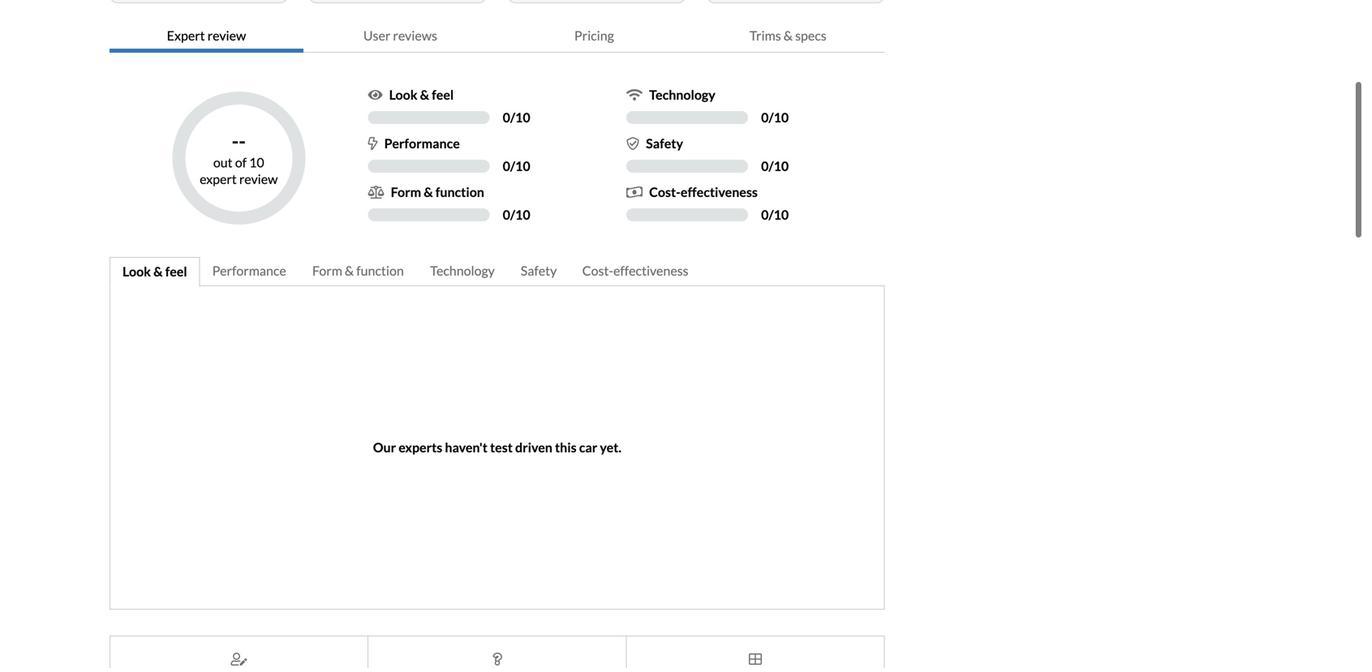 Task type: describe. For each thing, give the bounding box(es) containing it.
0 / 10 for performance
[[503, 158, 530, 174]]

3 tab list from the top
[[110, 636, 885, 669]]

bolt image
[[368, 137, 378, 150]]

tab list containing performance
[[110, 257, 885, 287]]

10 for look & feel
[[515, 110, 530, 125]]

0 / 10 for cost-effectiveness
[[761, 207, 789, 223]]

& for trims & specs tab
[[784, 28, 793, 43]]

0 vertical spatial look
[[389, 87, 417, 103]]

0 vertical spatial safety
[[646, 136, 683, 151]]

function inside "tab list"
[[356, 263, 404, 279]]

trims & specs tab
[[691, 19, 885, 53]]

wifi image
[[626, 88, 643, 101]]

expert inside tab
[[167, 28, 205, 43]]

/ for cost-effectiveness
[[769, 207, 774, 223]]

0 vertical spatial form & function
[[391, 184, 484, 200]]

trims
[[750, 28, 781, 43]]

0 vertical spatial effectiveness
[[681, 184, 758, 200]]

experts
[[399, 440, 442, 456]]

/ for look & feel
[[510, 110, 515, 125]]

cost- inside "tab list"
[[582, 263, 613, 279]]

our
[[373, 440, 396, 456]]

10 for safety
[[774, 158, 789, 174]]

user reviews tab
[[303, 19, 497, 53]]

look & feel inside 'tab'
[[123, 264, 187, 280]]

expert review tab
[[110, 19, 303, 53]]

cost-effectiveness inside "tab list"
[[582, 263, 689, 279]]

/ for safety
[[769, 158, 774, 174]]

0 / 10 for technology
[[761, 110, 789, 125]]

specs
[[795, 28, 827, 43]]

our experts haven't test driven this car yet.
[[373, 440, 621, 456]]

pricing tab
[[497, 19, 691, 53]]

technology tab
[[430, 263, 495, 279]]

look & feel tab
[[110, 257, 200, 287]]

0 for cost-effectiveness
[[761, 207, 769, 223]]

1 horizontal spatial look & feel
[[389, 87, 454, 103]]

effectiveness inside "tab list"
[[613, 263, 689, 279]]

cost-effectiveness tab
[[582, 263, 689, 279]]

balance scale image
[[368, 186, 384, 199]]

pricing
[[574, 28, 614, 43]]

1 - from the left
[[232, 130, 239, 153]]

form & function inside "tab list"
[[312, 263, 404, 279]]

technology inside "tab list"
[[430, 263, 495, 279]]

10 for performance
[[515, 158, 530, 174]]

1 horizontal spatial form
[[391, 184, 421, 200]]

review inside tab
[[207, 28, 246, 43]]

form & function tab
[[312, 263, 404, 279]]

review inside -- out of 10 expert review
[[239, 171, 278, 187]]

shield check image
[[626, 137, 639, 150]]

-- out of 10 expert review
[[200, 130, 278, 187]]

question image
[[492, 653, 502, 666]]

safety inside "tab list"
[[521, 263, 557, 279]]

0 vertical spatial function
[[435, 184, 484, 200]]

& for "form & function" tab
[[345, 263, 354, 279]]

form inside "tab list"
[[312, 263, 342, 279]]

0 for performance
[[503, 158, 510, 174]]

tab list containing expert review
[[110, 19, 885, 53]]

10 for form & function
[[515, 207, 530, 223]]



Task type: locate. For each thing, give the bounding box(es) containing it.
1 horizontal spatial cost-
[[649, 184, 681, 200]]

technology
[[649, 87, 715, 103], [430, 263, 495, 279]]

performance inside tab
[[212, 263, 286, 279]]

1 vertical spatial feel
[[165, 264, 187, 280]]

safety right shield check icon
[[646, 136, 683, 151]]

0 vertical spatial technology
[[649, 87, 715, 103]]

0 horizontal spatial look & feel
[[123, 264, 187, 280]]

-
[[232, 130, 239, 153], [239, 130, 246, 153]]

10 for cost-effectiveness
[[774, 207, 789, 223]]

1 vertical spatial review
[[239, 171, 278, 187]]

test
[[490, 440, 513, 456]]

0 vertical spatial look & feel
[[389, 87, 454, 103]]

1 horizontal spatial safety
[[646, 136, 683, 151]]

cost-effectiveness right money bill wave icon
[[649, 184, 758, 200]]

technology left 'safety' tab
[[430, 263, 495, 279]]

form & function right balance scale icon
[[391, 184, 484, 200]]

0 vertical spatial form
[[391, 184, 421, 200]]

user
[[363, 28, 391, 43]]

1 vertical spatial cost-
[[582, 263, 613, 279]]

&
[[784, 28, 793, 43], [420, 87, 429, 103], [424, 184, 433, 200], [345, 263, 354, 279], [153, 264, 163, 280]]

function down balance scale icon
[[356, 263, 404, 279]]

safety right technology tab
[[521, 263, 557, 279]]

0 horizontal spatial form
[[312, 263, 342, 279]]

performance
[[384, 136, 460, 151], [212, 263, 286, 279]]

0 for technology
[[761, 110, 769, 125]]

effectiveness
[[681, 184, 758, 200], [613, 263, 689, 279]]

performance tab
[[200, 257, 300, 287]]

0 / 10 for look & feel
[[503, 110, 530, 125]]

of
[[235, 154, 247, 170]]

0 horizontal spatial function
[[356, 263, 404, 279]]

driven
[[515, 440, 552, 456]]

function up technology tab
[[435, 184, 484, 200]]

1 tab list from the top
[[110, 19, 885, 53]]

form & function down balance scale icon
[[312, 263, 404, 279]]

eye image
[[368, 88, 383, 101]]

yet.
[[600, 440, 621, 456]]

1 vertical spatial look & feel
[[123, 264, 187, 280]]

2 vertical spatial tab list
[[110, 636, 885, 669]]

/ for form & function
[[510, 207, 515, 223]]

feel
[[432, 87, 454, 103], [165, 264, 187, 280]]

2 tab list from the top
[[110, 257, 885, 287]]

money bill wave image
[[626, 186, 643, 199]]

technology right wifi icon
[[649, 87, 715, 103]]

1 vertical spatial form
[[312, 263, 342, 279]]

feel left 'performance' tab
[[165, 264, 187, 280]]

0 vertical spatial performance
[[384, 136, 460, 151]]

/ for performance
[[510, 158, 515, 174]]

& inside 'tab'
[[153, 264, 163, 280]]

0 horizontal spatial safety
[[521, 263, 557, 279]]

trims & specs
[[750, 28, 827, 43]]

10 for technology
[[774, 110, 789, 125]]

& inside tab
[[784, 28, 793, 43]]

0 vertical spatial tab list
[[110, 19, 885, 53]]

expert review
[[167, 28, 246, 43]]

cost- right money bill wave icon
[[649, 184, 681, 200]]

0 vertical spatial review
[[207, 28, 246, 43]]

0 for form & function
[[503, 207, 510, 223]]

/
[[510, 110, 515, 125], [769, 110, 774, 125], [510, 158, 515, 174], [769, 158, 774, 174], [510, 207, 515, 223], [769, 207, 774, 223]]

2 - from the left
[[239, 130, 246, 153]]

1 vertical spatial tab list
[[110, 257, 885, 287]]

1 horizontal spatial technology
[[649, 87, 715, 103]]

0 horizontal spatial performance
[[212, 263, 286, 279]]

1 horizontal spatial feel
[[432, 87, 454, 103]]

form right 'performance' tab
[[312, 263, 342, 279]]

safety tab
[[521, 263, 557, 279]]

tab list
[[110, 19, 885, 53], [110, 257, 885, 287], [110, 636, 885, 669]]

0 / 10 for form & function
[[503, 207, 530, 223]]

1 vertical spatial form & function
[[312, 263, 404, 279]]

1 vertical spatial technology
[[430, 263, 495, 279]]

th large image
[[749, 653, 762, 666]]

reviews
[[393, 28, 437, 43]]

1 vertical spatial cost-effectiveness
[[582, 263, 689, 279]]

1 vertical spatial safety
[[521, 263, 557, 279]]

look & feel
[[389, 87, 454, 103], [123, 264, 187, 280]]

0 vertical spatial feel
[[432, 87, 454, 103]]

haven't
[[445, 440, 488, 456]]

cost-effectiveness
[[649, 184, 758, 200], [582, 263, 689, 279]]

1 vertical spatial expert
[[200, 171, 237, 187]]

cost-
[[649, 184, 681, 200], [582, 263, 613, 279]]

10
[[515, 110, 530, 125], [774, 110, 789, 125], [249, 154, 264, 170], [515, 158, 530, 174], [774, 158, 789, 174], [515, 207, 530, 223], [774, 207, 789, 223]]

out
[[213, 154, 233, 170]]

1 horizontal spatial look
[[389, 87, 417, 103]]

user edit image
[[231, 653, 247, 666]]

0 / 10
[[503, 110, 530, 125], [761, 110, 789, 125], [503, 158, 530, 174], [761, 158, 789, 174], [503, 207, 530, 223], [761, 207, 789, 223]]

1 horizontal spatial function
[[435, 184, 484, 200]]

feel down reviews
[[432, 87, 454, 103]]

car
[[579, 440, 597, 456]]

cost-effectiveness down money bill wave icon
[[582, 263, 689, 279]]

cost- right 'safety' tab
[[582, 263, 613, 279]]

10 inside -- out of 10 expert review
[[249, 154, 264, 170]]

0 vertical spatial expert
[[167, 28, 205, 43]]

1 horizontal spatial performance
[[384, 136, 460, 151]]

1 vertical spatial function
[[356, 263, 404, 279]]

expert inside -- out of 10 expert review
[[200, 171, 237, 187]]

feel inside 'tab'
[[165, 264, 187, 280]]

form & function
[[391, 184, 484, 200], [312, 263, 404, 279]]

safety
[[646, 136, 683, 151], [521, 263, 557, 279]]

1 vertical spatial effectiveness
[[613, 263, 689, 279]]

form right balance scale icon
[[391, 184, 421, 200]]

0 vertical spatial cost-
[[649, 184, 681, 200]]

form
[[391, 184, 421, 200], [312, 263, 342, 279]]

this
[[555, 440, 577, 456]]

function
[[435, 184, 484, 200], [356, 263, 404, 279]]

0 / 10 for safety
[[761, 158, 789, 174]]

0
[[503, 110, 510, 125], [761, 110, 769, 125], [503, 158, 510, 174], [761, 158, 769, 174], [503, 207, 510, 223], [761, 207, 769, 223]]

review
[[207, 28, 246, 43], [239, 171, 278, 187]]

0 horizontal spatial technology
[[430, 263, 495, 279]]

0 horizontal spatial cost-
[[582, 263, 613, 279]]

look
[[389, 87, 417, 103], [123, 264, 151, 280]]

1 vertical spatial performance
[[212, 263, 286, 279]]

look inside look & feel 'tab'
[[123, 264, 151, 280]]

0 horizontal spatial feel
[[165, 264, 187, 280]]

& for look & feel 'tab'
[[153, 264, 163, 280]]

0 for safety
[[761, 158, 769, 174]]

1 vertical spatial look
[[123, 264, 151, 280]]

expert
[[167, 28, 205, 43], [200, 171, 237, 187]]

0 for look & feel
[[503, 110, 510, 125]]

0 vertical spatial cost-effectiveness
[[649, 184, 758, 200]]

/ for technology
[[769, 110, 774, 125]]

0 horizontal spatial look
[[123, 264, 151, 280]]

user reviews
[[363, 28, 437, 43]]



Task type: vqa. For each thing, say whether or not it's contained in the screenshot.
right Performance
yes



